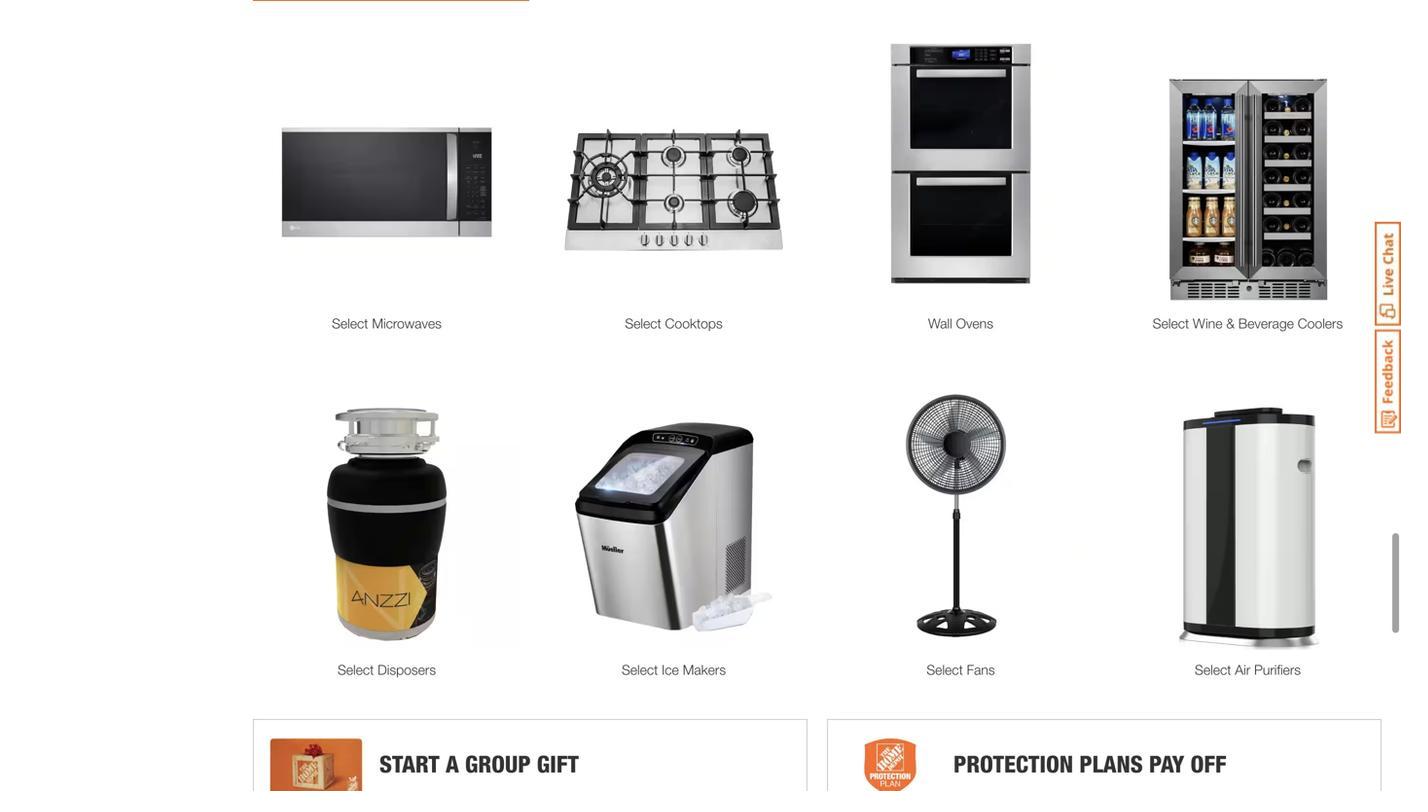 Task type: vqa. For each thing, say whether or not it's contained in the screenshot.
Truck on the top right of the page
no



Task type: describe. For each thing, give the bounding box(es) containing it.
select fans link
[[827, 660, 1095, 680]]

select air purifiers image
[[1114, 383, 1382, 650]]

select microwaves
[[332, 315, 442, 332]]

feedback link image
[[1375, 329, 1401, 434]]

select for select fans
[[927, 662, 963, 678]]

select for select cooktops
[[625, 315, 661, 332]]

makers
[[683, 662, 726, 678]]

select for select disposers
[[338, 662, 374, 678]]

wall ovens image
[[827, 36, 1095, 304]]

select cooktops
[[625, 315, 723, 332]]

disposers
[[378, 662, 436, 678]]

select air purifiers
[[1195, 662, 1301, 678]]

fans
[[967, 662, 995, 678]]

select for select wine & beverage coolers
[[1153, 315, 1189, 332]]

select wine & beverage coolers image
[[1114, 36, 1382, 304]]

select disposers image
[[253, 383, 521, 650]]

select for select ice makers
[[622, 662, 658, 678]]

select microwaves image
[[253, 36, 521, 304]]

ice
[[662, 662, 679, 678]]

select fans image
[[827, 383, 1095, 650]]

the home depot protection plan pays off image
[[827, 719, 1382, 791]]



Task type: locate. For each thing, give the bounding box(es) containing it.
select disposers
[[338, 662, 436, 678]]

select left "wine"
[[1153, 315, 1189, 332]]

select disposers link
[[253, 660, 521, 680]]

select wine & beverage coolers
[[1153, 315, 1343, 332]]

air
[[1235, 662, 1251, 678]]

select left cooktops
[[625, 315, 661, 332]]

select microwaves link
[[253, 314, 521, 334]]

select left the microwaves
[[332, 315, 368, 332]]

wall ovens link
[[827, 314, 1095, 334]]

coolers
[[1298, 315, 1343, 332]]

select left the fans
[[927, 662, 963, 678]]

&
[[1227, 315, 1235, 332]]

select
[[332, 315, 368, 332], [625, 315, 661, 332], [1153, 315, 1189, 332], [338, 662, 374, 678], [622, 662, 658, 678], [927, 662, 963, 678], [1195, 662, 1231, 678]]

select cooktops link
[[540, 314, 808, 334]]

select left air
[[1195, 662, 1231, 678]]

wall
[[928, 315, 952, 332]]

microwaves
[[372, 315, 442, 332]]

select cooktops image
[[540, 36, 808, 304]]

select ice makers
[[622, 662, 726, 678]]

select fans
[[927, 662, 995, 678]]

cooktops
[[665, 315, 723, 332]]

wall ovens
[[928, 315, 994, 332]]

select left disposers
[[338, 662, 374, 678]]

select inside "link"
[[1153, 315, 1189, 332]]

select left ice
[[622, 662, 658, 678]]

wine
[[1193, 315, 1223, 332]]

select ice makers image
[[540, 383, 808, 650]]

select for select air purifiers
[[1195, 662, 1231, 678]]

the home depot gift card image
[[253, 719, 808, 791]]

purifiers
[[1254, 662, 1301, 678]]

select air purifiers link
[[1114, 660, 1382, 680]]

select wine & beverage coolers link
[[1114, 314, 1382, 334]]

live chat image
[[1375, 222, 1401, 326]]

select ice makers link
[[540, 660, 808, 680]]

beverage
[[1239, 315, 1294, 332]]

ovens
[[956, 315, 994, 332]]

select for select microwaves
[[332, 315, 368, 332]]



